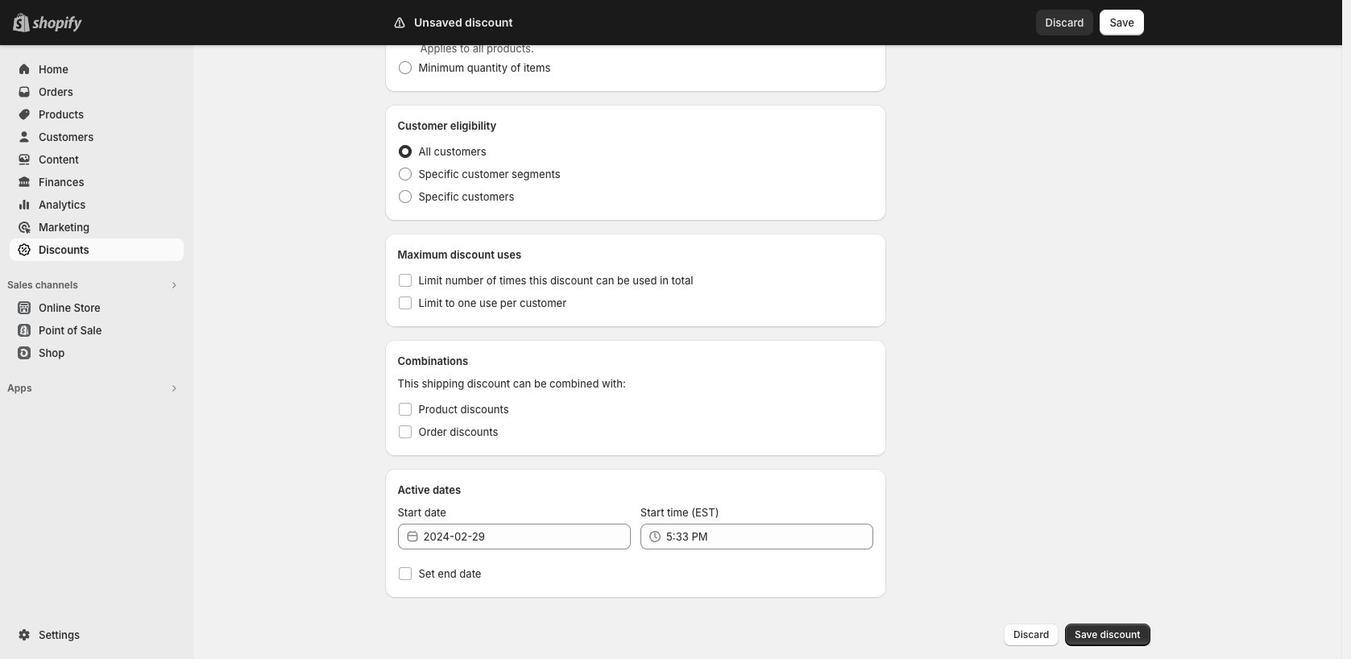 Task type: vqa. For each thing, say whether or not it's contained in the screenshot.
Online Store icon
no



Task type: locate. For each thing, give the bounding box(es) containing it.
shopify image
[[32, 16, 82, 32]]

Enter time text field
[[666, 524, 874, 550]]

YYYY-MM-DD text field
[[423, 524, 631, 550]]



